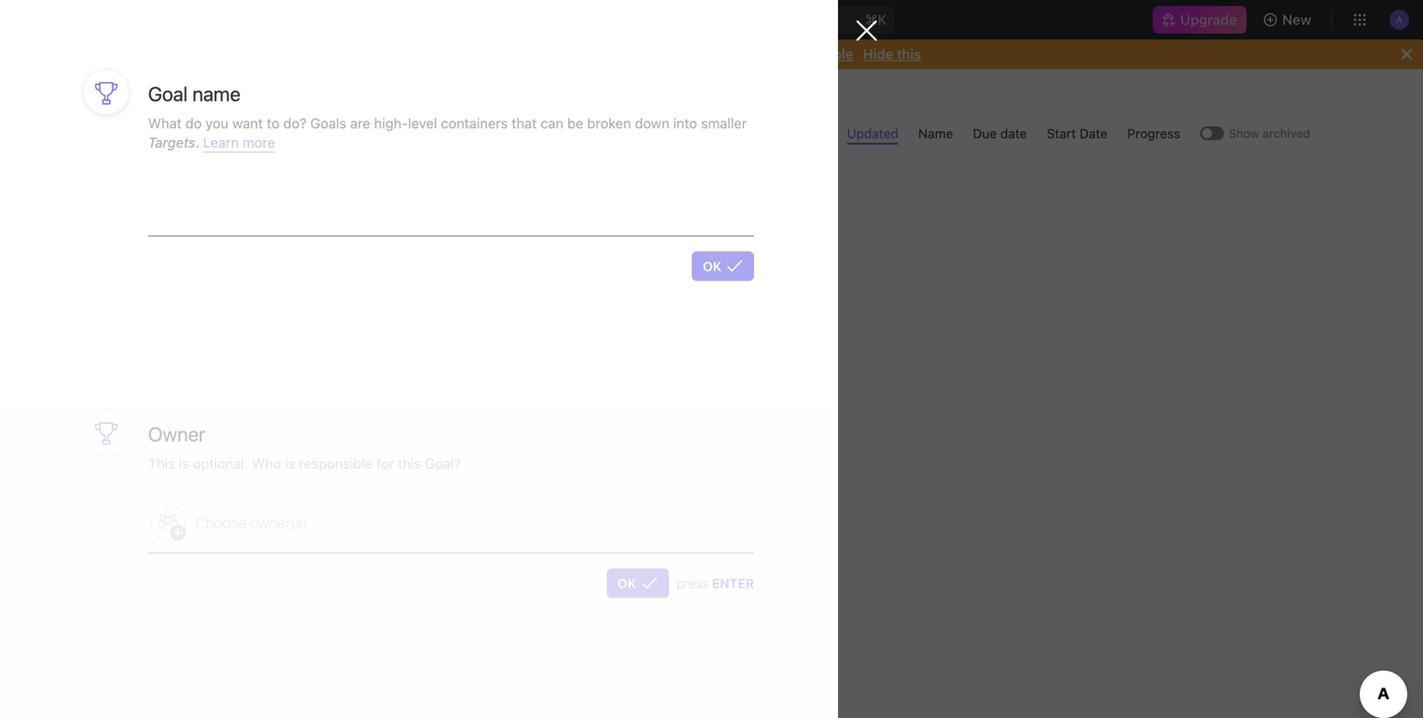 Task type: vqa. For each thing, say whether or not it's contained in the screenshot.
the bottom Space
no



Task type: describe. For each thing, give the bounding box(es) containing it.
containers
[[441, 115, 508, 131]]

tree inside 'sidebar' navigation
[[8, 407, 287, 540]]

level
[[408, 115, 437, 131]]

choose owner(s)
[[196, 514, 307, 532]]

updated
[[847, 126, 899, 141]]

smaller
[[701, 115, 747, 131]]

date
[[1080, 126, 1108, 141]]

do
[[185, 115, 202, 131]]

press enter
[[677, 576, 754, 591]]

enter
[[712, 576, 754, 591]]

⌘k
[[865, 11, 887, 28]]

more
[[243, 135, 275, 151]]

high-
[[374, 115, 408, 131]]

hide
[[863, 46, 893, 62]]

you
[[206, 115, 229, 131]]

due
[[973, 126, 997, 141]]

date
[[1001, 126, 1027, 141]]

this
[[897, 46, 921, 62]]

owner(s)
[[250, 514, 307, 532]]

owner
[[148, 423, 205, 446]]

dialog containing goal name
[[0, 0, 878, 719]]

start
[[1047, 126, 1076, 141]]

archived
[[1263, 127, 1311, 140]]

name
[[918, 126, 953, 141]]

⌘k button
[[529, 6, 895, 34]]

enable hide this
[[809, 46, 921, 62]]

goals inside goal name what do you want to do? goals are high-level containers that can be broken down into smaller targets . learn more
[[310, 115, 346, 131]]

ok for the top the ok button
[[703, 259, 722, 274]]

learn more link
[[203, 135, 275, 153]]

do?
[[283, 115, 307, 131]]



Task type: locate. For each thing, give the bounding box(es) containing it.
goal name what do you want to do? goals are high-level containers that can be broken down into smaller targets . learn more
[[148, 82, 747, 151]]

due date
[[973, 126, 1027, 141]]

1 horizontal spatial ok
[[703, 259, 722, 274]]

0 horizontal spatial goals
[[310, 115, 346, 131]]

upgrade link
[[1153, 6, 1247, 34]]

goal
[[148, 82, 188, 105]]

start date
[[1047, 126, 1108, 141]]

show archived
[[1229, 127, 1311, 140]]

learn
[[203, 135, 239, 151]]

none text field inside dialog
[[148, 182, 754, 236]]

new button
[[1255, 4, 1324, 36]]

0 vertical spatial ok button
[[692, 252, 754, 281]]

progress
[[1128, 126, 1181, 141]]

target
[[508, 545, 539, 558]]

goals right high-
[[408, 116, 472, 146]]

down
[[635, 115, 670, 131]]

1 vertical spatial ok button
[[607, 569, 669, 598]]

0 vertical spatial ok
[[703, 259, 722, 274]]

want
[[232, 115, 263, 131]]

sidebar navigation
[[0, 69, 296, 719]]

enable
[[809, 46, 853, 62]]

goals left are
[[310, 115, 346, 131]]

0 horizontal spatial ok button
[[607, 569, 669, 598]]

1 horizontal spatial ok button
[[692, 252, 754, 281]]

ok button
[[692, 252, 754, 281], [607, 569, 669, 598]]

name
[[192, 82, 241, 105]]

choose
[[196, 514, 247, 532]]

dialog
[[0, 0, 878, 719]]

can
[[541, 115, 564, 131]]

into
[[673, 115, 697, 131]]

to
[[267, 115, 280, 131]]

ok for the ok button to the bottom
[[618, 576, 636, 591]]

0 horizontal spatial ok
[[618, 576, 636, 591]]

1 target
[[500, 545, 539, 558]]

targets
[[148, 135, 195, 151]]

show
[[1229, 127, 1260, 140]]

what
[[148, 115, 182, 131]]

upgrade
[[1181, 11, 1237, 28]]

.
[[195, 135, 199, 151]]

1
[[500, 545, 505, 558]]

1 vertical spatial ok
[[618, 576, 636, 591]]

be
[[567, 115, 583, 131]]

1 horizontal spatial goals
[[408, 116, 472, 146]]

press
[[677, 576, 709, 591]]

new
[[1283, 11, 1312, 28]]

broken
[[587, 115, 631, 131]]

ok
[[703, 259, 722, 274], [618, 576, 636, 591]]

goals
[[310, 115, 346, 131], [408, 116, 472, 146]]

None text field
[[148, 182, 754, 236]]

tree
[[8, 407, 287, 540]]

that
[[512, 115, 537, 131]]

are
[[350, 115, 370, 131]]



